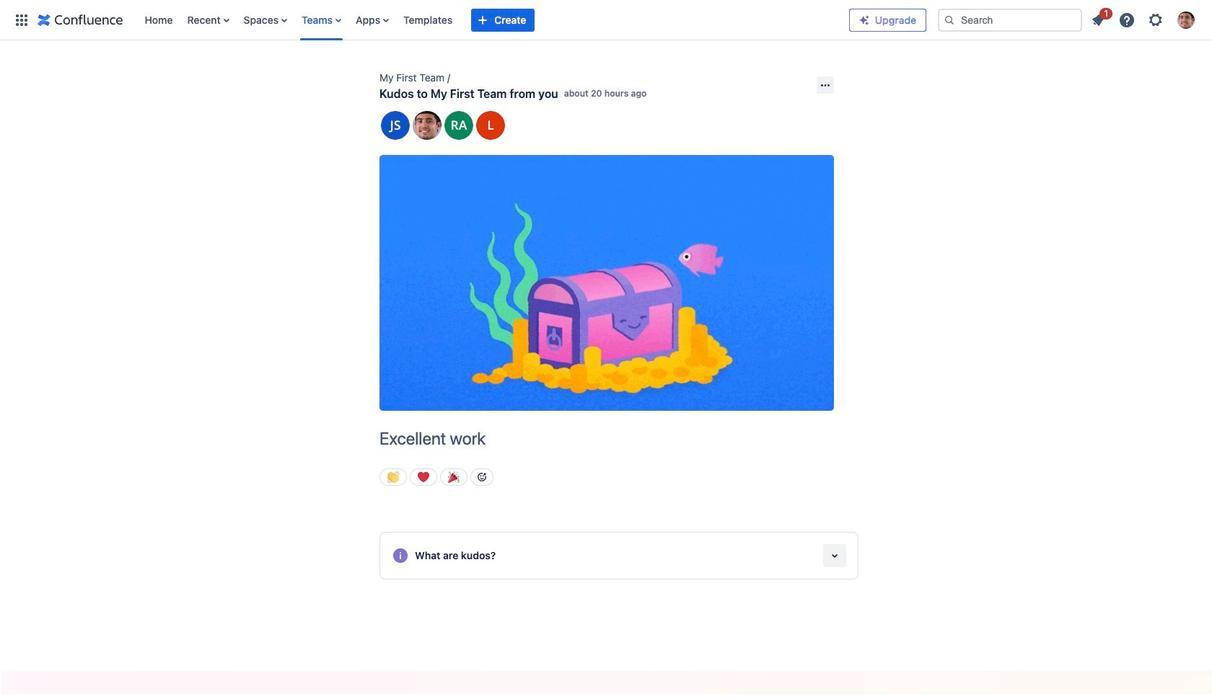 Task type: locate. For each thing, give the bounding box(es) containing it.
add reaction image
[[476, 472, 488, 483]]

None search field
[[938, 8, 1082, 31]]

list
[[137, 0, 849, 40], [1085, 5, 1203, 33]]

:heart: image
[[418, 472, 429, 483], [418, 472, 429, 483]]

confluence image
[[38, 11, 123, 28], [38, 11, 123, 28]]

appswitcher icon image
[[13, 11, 30, 28]]

james peterson image
[[413, 111, 442, 140]]

banner
[[0, 0, 1212, 40]]

:tada: image
[[448, 472, 460, 483]]

global element
[[9, 0, 849, 40]]

what are kudos? image
[[392, 548, 409, 565]]

list for the premium icon
[[1085, 5, 1203, 33]]

list item inside list
[[1085, 5, 1113, 31]]

ruby anderson image
[[444, 111, 473, 140]]

list item
[[1085, 5, 1113, 31]]

1 horizontal spatial list
[[1085, 5, 1203, 33]]

:clap: image
[[387, 472, 399, 483], [387, 472, 399, 483]]

0 horizontal spatial list
[[137, 0, 849, 40]]

notification icon image
[[1089, 11, 1107, 28]]

luigibowers16 image
[[476, 111, 505, 140]]



Task type: describe. For each thing, give the bounding box(es) containing it.
settings icon image
[[1147, 11, 1164, 28]]

search image
[[944, 14, 955, 26]]

list for appswitcher icon
[[137, 0, 849, 40]]

jacob simon image
[[381, 111, 410, 140]]

help icon image
[[1118, 11, 1136, 28]]

Search field
[[938, 8, 1082, 31]]

click to expand image
[[826, 548, 843, 565]]

premium image
[[859, 14, 870, 26]]

your profile and preferences image
[[1177, 11, 1195, 28]]

:tada: image
[[448, 472, 460, 483]]



Task type: vqa. For each thing, say whether or not it's contained in the screenshot.
Low image's Task image
no



